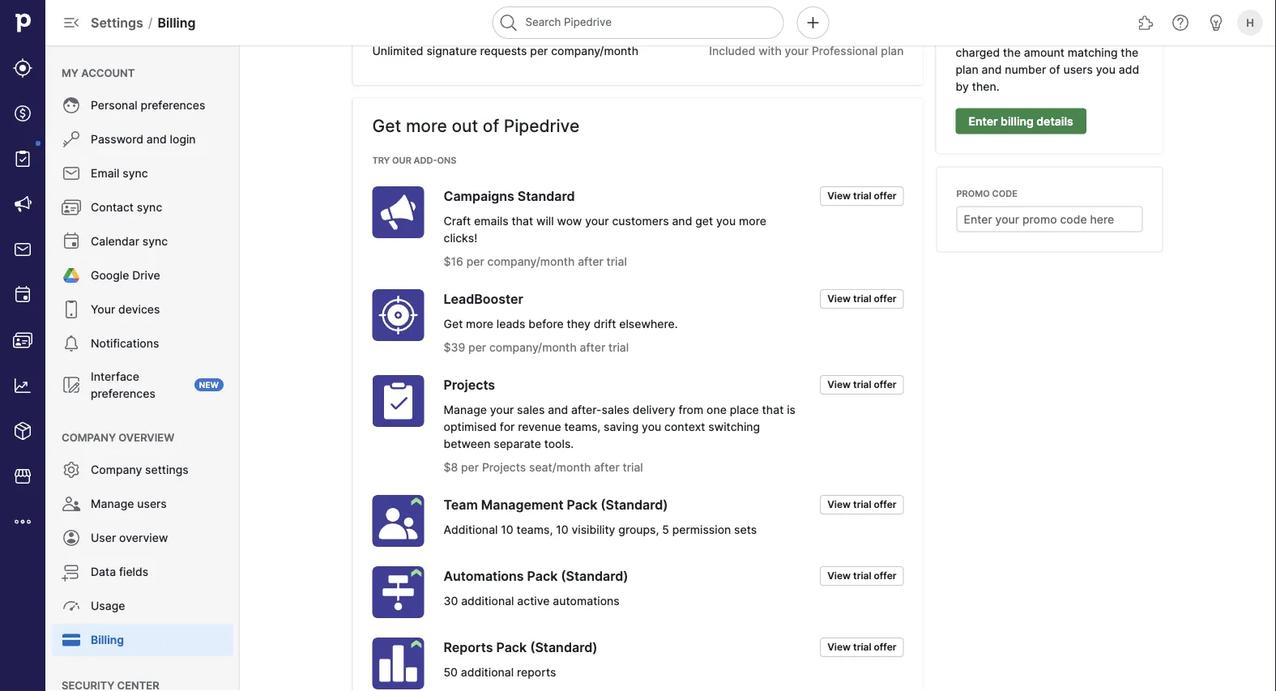 Task type: vqa. For each thing, say whether or not it's contained in the screenshot.
customer
no



Task type: describe. For each thing, give the bounding box(es) containing it.
view trial offer button for campaigns standard
[[820, 186, 904, 206]]

customers
[[612, 214, 669, 228]]

your inside once your trial ends you will be charged the amount matching the plan and number of users you add by then.
[[988, 29, 1012, 43]]

overview for user overview
[[119, 531, 168, 545]]

pack for automations pack (standard)
[[527, 568, 558, 584]]

view for automations pack (standard)
[[828, 570, 851, 582]]

(standard) for reports pack (standard)
[[530, 640, 598, 655]]

revenue
[[518, 420, 561, 434]]

view trial offer for projects
[[828, 379, 897, 391]]

0 vertical spatial projects
[[444, 377, 495, 393]]

campaigns standard
[[444, 188, 575, 204]]

ons
[[437, 155, 457, 166]]

elsewhere.
[[619, 317, 678, 331]]

icon image for projects
[[372, 375, 424, 427]]

offer for projects
[[874, 379, 897, 391]]

interface preferences
[[91, 370, 155, 400]]

campaigns image
[[13, 195, 32, 214]]

sync for calendar sync
[[143, 235, 168, 248]]

emails
[[474, 214, 509, 228]]

company/month for leadbooster
[[490, 340, 577, 354]]

billing inside menu item
[[91, 633, 124, 647]]

switching
[[709, 420, 760, 434]]

$39
[[444, 340, 465, 354]]

color undefined image for your devices
[[62, 300, 81, 319]]

between
[[444, 437, 491, 451]]

50
[[444, 665, 458, 679]]

your right with
[[785, 44, 809, 58]]

offer for automations pack (standard)
[[874, 570, 897, 582]]

activities image
[[13, 285, 32, 305]]

0 horizontal spatial plan
[[881, 44, 904, 58]]

user
[[91, 531, 116, 545]]

per for campaigns standard
[[467, 255, 485, 268]]

sales assistant image
[[1207, 13, 1226, 32]]

insights image
[[13, 376, 32, 396]]

0 horizontal spatial of
[[483, 116, 499, 136]]

fields
[[119, 565, 148, 579]]

view trial offer for reports pack (standard)
[[828, 642, 897, 653]]

view for campaigns standard
[[828, 190, 851, 202]]

30 additional active automations
[[444, 594, 620, 608]]

1 vertical spatial teams,
[[517, 523, 553, 537]]

leads image
[[13, 58, 32, 78]]

deals image
[[13, 104, 32, 123]]

h
[[1247, 16, 1255, 29]]

icon image for reports pack (standard)
[[372, 638, 424, 690]]

they
[[567, 317, 591, 331]]

try
[[372, 155, 390, 166]]

0 vertical spatial company/month
[[551, 44, 639, 58]]

will inside once your trial ends you will be charged the amount matching the plan and number of users you add by then.
[[1090, 29, 1108, 43]]

manage for manage users
[[91, 497, 134, 511]]

color undefined image for data
[[62, 563, 81, 582]]

manage users link
[[52, 488, 233, 520]]

google
[[91, 269, 129, 282]]

signature
[[427, 44, 477, 58]]

settings
[[91, 15, 143, 30]]

tools.
[[544, 437, 574, 451]]

sets
[[734, 523, 757, 537]]

get more leads before they drift elsewhere.
[[444, 317, 678, 331]]

preferences for personal
[[141, 98, 205, 112]]

your devices
[[91, 303, 160, 317]]

30
[[444, 594, 458, 608]]

your
[[91, 303, 115, 317]]

personal preferences
[[91, 98, 205, 112]]

once
[[956, 29, 985, 43]]

reports
[[444, 640, 493, 655]]

and left login on the top left of page
[[147, 133, 167, 146]]

team
[[444, 497, 478, 513]]

company settings link
[[52, 454, 233, 486]]

add
[[1119, 63, 1140, 77]]

with
[[759, 44, 782, 58]]

view trial offer button for automations pack (standard)
[[820, 567, 904, 586]]

calendar
[[91, 235, 139, 248]]

your inside manage your sales and after-sales delivery from one place that is optimised for revenue teams, saving you context switching between separate tools.
[[490, 403, 514, 417]]

color undefined image up campaigns image
[[13, 149, 32, 169]]

color undefined image for password
[[62, 130, 81, 149]]

visibility
[[572, 523, 616, 537]]

Search Pipedrive field
[[492, 6, 784, 39]]

charged
[[956, 46, 1000, 60]]

menu toggle image
[[62, 13, 81, 32]]

0 vertical spatial billing
[[158, 15, 196, 30]]

view trial offer button for reports pack (standard)
[[820, 638, 904, 657]]

get
[[696, 214, 713, 228]]

1 vertical spatial projects
[[482, 460, 526, 474]]

amount
[[1024, 46, 1065, 60]]

get for get more out of pipedrive
[[372, 116, 401, 136]]

5
[[662, 523, 669, 537]]

pipedrive
[[504, 116, 580, 136]]

color undefined image for personal
[[62, 96, 81, 115]]

email sync link
[[52, 157, 233, 190]]

$8
[[444, 460, 458, 474]]

google drive
[[91, 269, 160, 282]]

of inside once your trial ends you will be charged the amount matching the plan and number of users you add by then.
[[1050, 63, 1061, 77]]

color undefined image for email sync
[[62, 164, 81, 183]]

after-
[[571, 403, 602, 417]]

for
[[500, 420, 515, 434]]

company for company settings
[[91, 463, 142, 477]]

manage for manage your sales and after-sales delivery from one place that is optimised for revenue teams, saving you context switching between separate tools.
[[444, 403, 487, 417]]

1 vertical spatial users
[[137, 497, 167, 511]]

billing
[[1001, 114, 1034, 128]]

$16 per company/month after trial
[[444, 255, 627, 268]]

enter billing details
[[969, 114, 1074, 128]]

plan inside once your trial ends you will be charged the amount matching the plan and number of users you add by then.
[[956, 63, 979, 77]]

then.
[[972, 80, 1000, 94]]

/
[[148, 15, 153, 30]]

automations
[[444, 568, 524, 584]]

after for leadbooster
[[580, 340, 606, 354]]

team management pack (standard)
[[444, 497, 668, 513]]

notifications
[[91, 337, 159, 351]]

from
[[679, 403, 704, 417]]

50 additional reports
[[444, 665, 556, 679]]

billing link
[[52, 624, 233, 657]]

get for get more leads before they drift elsewhere.
[[444, 317, 463, 331]]

$8 per projects seat/month after trial
[[444, 460, 643, 474]]

unlimited signature requests per company/month
[[372, 44, 639, 58]]

0 vertical spatial pack
[[567, 497, 598, 513]]

account
[[81, 66, 135, 79]]

wow
[[557, 214, 582, 228]]

will inside "craft emails that will wow your customers and get you more clicks!"
[[537, 214, 554, 228]]

your inside "craft emails that will wow your customers and get you more clicks!"
[[585, 214, 609, 228]]

that inside manage your sales and after-sales delivery from one place that is optimised for revenue teams, saving you context switching between separate tools.
[[762, 403, 784, 417]]

unlimited
[[372, 44, 424, 58]]

quick help image
[[1171, 13, 1191, 32]]

view trial offer for team management pack (standard)
[[828, 499, 897, 511]]

ends
[[1038, 29, 1065, 43]]

that inside "craft emails that will wow your customers and get you more clicks!"
[[512, 214, 534, 228]]

context
[[665, 420, 706, 434]]

view trial offer for campaigns standard
[[828, 190, 897, 202]]

Enter your promo code here text field
[[957, 206, 1143, 232]]

h button
[[1235, 6, 1267, 39]]

icon image for automations pack (standard)
[[372, 567, 424, 618]]

is
[[787, 403, 796, 417]]

try our add-ons
[[372, 155, 457, 166]]

password and login link
[[52, 123, 233, 156]]

your devices link
[[52, 293, 233, 326]]

management
[[481, 497, 564, 513]]

0 vertical spatial (standard)
[[601, 497, 668, 513]]

quick add image
[[804, 13, 823, 32]]

usage
[[91, 599, 125, 613]]

promo code
[[957, 188, 1018, 199]]

contact
[[91, 201, 134, 214]]

settings / billing
[[91, 15, 196, 30]]

view trial offer for leadbooster
[[828, 293, 897, 305]]

settings
[[145, 463, 189, 477]]

preferences for interface
[[91, 387, 155, 400]]

data fields link
[[52, 556, 233, 588]]

craft
[[444, 214, 471, 228]]

automations
[[553, 594, 620, 608]]

and inside manage your sales and after-sales delivery from one place that is optimised for revenue teams, saving you context switching between separate tools.
[[548, 403, 568, 417]]

pack for reports pack (standard)
[[496, 640, 527, 655]]

1 the from the left
[[1004, 46, 1021, 60]]



Task type: locate. For each thing, give the bounding box(es) containing it.
2 vertical spatial pack
[[496, 640, 527, 655]]

$39 per company/month after trial
[[444, 340, 629, 354]]

view for projects
[[828, 379, 851, 391]]

personal preferences link
[[52, 89, 233, 122]]

more inside "craft emails that will wow your customers and get you more clicks!"
[[739, 214, 767, 228]]

5 view trial offer button from the top
[[820, 567, 904, 586]]

per right $8
[[461, 460, 479, 474]]

color undefined image for manage users
[[62, 494, 81, 514]]

1 horizontal spatial billing
[[158, 15, 196, 30]]

color undefined image inside notifications link
[[62, 334, 81, 353]]

0 vertical spatial manage
[[444, 403, 487, 417]]

1 horizontal spatial teams,
[[565, 420, 601, 434]]

sales up saving
[[602, 403, 630, 417]]

reports pack (standard)
[[444, 640, 598, 655]]

0 horizontal spatial more
[[406, 116, 447, 136]]

1 vertical spatial (standard)
[[561, 568, 629, 584]]

color undefined image for company settings
[[62, 460, 81, 480]]

after down the drift at the left
[[580, 340, 606, 354]]

groups,
[[619, 523, 659, 537]]

0 vertical spatial company
[[62, 431, 116, 444]]

company settings
[[91, 463, 189, 477]]

1 vertical spatial preferences
[[91, 387, 155, 400]]

2 10 from the left
[[556, 523, 569, 537]]

1 horizontal spatial get
[[444, 317, 463, 331]]

1 vertical spatial after
[[580, 340, 606, 354]]

0 vertical spatial plan
[[881, 44, 904, 58]]

data
[[91, 565, 116, 579]]

icon image left the team
[[372, 495, 424, 547]]

enter billing details link
[[956, 108, 1087, 134]]

5 view from the top
[[828, 570, 851, 582]]

1 vertical spatial of
[[483, 116, 499, 136]]

color undefined image left 'usage'
[[62, 597, 81, 616]]

automations pack (standard)
[[444, 568, 629, 584]]

projects down $39 on the left of the page
[[444, 377, 495, 393]]

icon image left $39 on the left of the page
[[372, 289, 424, 341]]

0 horizontal spatial users
[[137, 497, 167, 511]]

5 offer from the top
[[874, 570, 897, 582]]

after down "craft emails that will wow your customers and get you more clicks!"
[[578, 255, 604, 268]]

that down 'campaigns standard'
[[512, 214, 534, 228]]

you down matching
[[1097, 63, 1116, 77]]

(standard) up reports
[[530, 640, 598, 655]]

delivery
[[633, 403, 676, 417]]

icon image left 50
[[372, 638, 424, 690]]

view for leadbooster
[[828, 293, 851, 305]]

plan
[[881, 44, 904, 58], [956, 63, 979, 77]]

per for projects
[[461, 460, 479, 474]]

the
[[1004, 46, 1021, 60], [1121, 46, 1139, 60]]

view trial offer button for leadbooster
[[820, 289, 904, 309]]

out
[[452, 116, 478, 136]]

clicks!
[[444, 231, 478, 245]]

new
[[199, 380, 219, 390]]

additional for automations
[[461, 594, 514, 608]]

users inside once your trial ends you will be charged the amount matching the plan and number of users you add by then.
[[1064, 63, 1093, 77]]

icon image left optimised
[[372, 375, 424, 427]]

more for get more leads before they drift elsewhere.
[[466, 317, 494, 331]]

more for get more out of pipedrive
[[406, 116, 447, 136]]

4 view from the top
[[828, 499, 851, 511]]

2 offer from the top
[[874, 293, 897, 305]]

projects down separate
[[482, 460, 526, 474]]

your right wow at the top of the page
[[585, 214, 609, 228]]

that left is
[[762, 403, 784, 417]]

company up company settings
[[62, 431, 116, 444]]

email sync
[[91, 167, 148, 180]]

view trial offer button for team management pack (standard)
[[820, 495, 904, 515]]

1 horizontal spatial sales
[[602, 403, 630, 417]]

1 vertical spatial additional
[[461, 665, 514, 679]]

color undefined image inside billing link
[[62, 631, 81, 650]]

optimised
[[444, 420, 497, 434]]

sales inbox image
[[13, 240, 32, 259]]

company
[[62, 431, 116, 444], [91, 463, 142, 477]]

color undefined image for billing
[[62, 631, 81, 650]]

get up $39 on the left of the page
[[444, 317, 463, 331]]

color undefined image right the contacts icon
[[62, 334, 81, 353]]

color undefined image right "more" icon
[[62, 494, 81, 514]]

billing down 'usage'
[[91, 633, 124, 647]]

2 horizontal spatial more
[[739, 214, 767, 228]]

details
[[1037, 114, 1074, 128]]

of right out
[[483, 116, 499, 136]]

contacts image
[[13, 331, 32, 350]]

data fields
[[91, 565, 148, 579]]

sync for contact sync
[[137, 201, 162, 214]]

1 vertical spatial sync
[[137, 201, 162, 214]]

overview for company overview
[[119, 431, 175, 444]]

1 vertical spatial that
[[762, 403, 784, 417]]

1 vertical spatial billing
[[91, 633, 124, 647]]

sync right email
[[123, 167, 148, 180]]

color undefined image inside manage users link
[[62, 494, 81, 514]]

0 vertical spatial of
[[1050, 63, 1061, 77]]

1 horizontal spatial that
[[762, 403, 784, 417]]

add-
[[414, 155, 437, 166]]

included
[[709, 44, 756, 58]]

(standard) up groups,
[[601, 497, 668, 513]]

overview up data fields link
[[119, 531, 168, 545]]

preferences inside personal preferences link
[[141, 98, 205, 112]]

reports
[[517, 665, 556, 679]]

more
[[406, 116, 447, 136], [739, 214, 767, 228], [466, 317, 494, 331]]

trial inside once your trial ends you will be charged the amount matching the plan and number of users you add by then.
[[1015, 29, 1035, 43]]

2 vertical spatial (standard)
[[530, 640, 598, 655]]

color undefined image for contact sync
[[62, 198, 81, 217]]

color undefined image for usage
[[62, 597, 81, 616]]

user overview link
[[52, 522, 233, 554]]

0 vertical spatial that
[[512, 214, 534, 228]]

2 vertical spatial company/month
[[490, 340, 577, 354]]

you inside manage your sales and after-sales delivery from one place that is optimised for revenue teams, saving you context switching between separate tools.
[[642, 420, 662, 434]]

2 view trial offer button from the top
[[820, 289, 904, 309]]

you right the get
[[717, 214, 736, 228]]

0 horizontal spatial teams,
[[517, 523, 553, 537]]

billing menu item
[[45, 624, 240, 657]]

color undefined image for interface
[[62, 375, 81, 395]]

view for reports pack (standard)
[[828, 642, 851, 653]]

by
[[956, 80, 969, 94]]

more image
[[13, 512, 32, 532]]

1 horizontal spatial plan
[[956, 63, 979, 77]]

1 vertical spatial manage
[[91, 497, 134, 511]]

company overview
[[62, 431, 175, 444]]

the up "number"
[[1004, 46, 1021, 60]]

company/month down wow at the top of the page
[[488, 255, 575, 268]]

3 view trial offer button from the top
[[820, 375, 904, 395]]

preferences up login on the top left of page
[[141, 98, 205, 112]]

color undefined image left contact
[[62, 198, 81, 217]]

more up add-
[[406, 116, 447, 136]]

will up matching
[[1090, 29, 1108, 43]]

one
[[707, 403, 727, 417]]

teams, down after-
[[565, 420, 601, 434]]

1 vertical spatial pack
[[527, 568, 558, 584]]

users
[[1064, 63, 1093, 77], [137, 497, 167, 511]]

2 vertical spatial after
[[594, 460, 620, 474]]

3 color undefined image from the top
[[62, 232, 81, 251]]

be
[[1111, 29, 1125, 43]]

color undefined image left 'data'
[[62, 563, 81, 582]]

10 down management
[[501, 523, 514, 537]]

6 view trial offer from the top
[[828, 642, 897, 653]]

once your trial ends you will be charged the amount matching the plan and number of users you add by then.
[[956, 29, 1140, 94]]

saving
[[604, 420, 639, 434]]

menu containing personal preferences
[[45, 45, 240, 691]]

color undefined image down my
[[62, 96, 81, 115]]

users down matching
[[1064, 63, 1093, 77]]

3 view from the top
[[828, 379, 851, 391]]

1 vertical spatial more
[[739, 214, 767, 228]]

calendar sync
[[91, 235, 168, 248]]

more right the get
[[739, 214, 767, 228]]

2 view trial offer from the top
[[828, 293, 897, 305]]

1 10 from the left
[[501, 523, 514, 537]]

5 view trial offer from the top
[[828, 570, 897, 582]]

7 color undefined image from the top
[[62, 563, 81, 582]]

view for team management pack (standard)
[[828, 499, 851, 511]]

offer for leadbooster
[[874, 293, 897, 305]]

sync up calendar sync link
[[137, 201, 162, 214]]

and inside once your trial ends you will be charged the amount matching the plan and number of users you add by then.
[[982, 63, 1002, 77]]

1 horizontal spatial will
[[1090, 29, 1108, 43]]

1 horizontal spatial 10
[[556, 523, 569, 537]]

icon image for team management pack (standard)
[[372, 495, 424, 547]]

color undefined image inside 'usage' link
[[62, 597, 81, 616]]

marketplace image
[[13, 467, 32, 486]]

your
[[988, 29, 1012, 43], [785, 44, 809, 58], [585, 214, 609, 228], [490, 403, 514, 417]]

my
[[62, 66, 79, 79]]

products image
[[13, 422, 32, 441]]

0 vertical spatial more
[[406, 116, 447, 136]]

view trial offer button for projects
[[820, 375, 904, 395]]

per right $39 on the left of the page
[[469, 340, 486, 354]]

4 icon image from the top
[[372, 495, 424, 547]]

0 horizontal spatial billing
[[91, 633, 124, 647]]

color undefined image for calendar
[[62, 232, 81, 251]]

0 vertical spatial will
[[1090, 29, 1108, 43]]

more down leadbooster on the left top
[[466, 317, 494, 331]]

5 icon image from the top
[[372, 567, 424, 618]]

0 vertical spatial overview
[[119, 431, 175, 444]]

preferences down interface
[[91, 387, 155, 400]]

color undefined image left calendar
[[62, 232, 81, 251]]

sales
[[517, 403, 545, 417], [602, 403, 630, 417]]

offer for team management pack (standard)
[[874, 499, 897, 511]]

color undefined image down 'usage' link
[[62, 631, 81, 650]]

plan right professional
[[881, 44, 904, 58]]

per right $16
[[467, 255, 485, 268]]

seat/month
[[529, 460, 591, 474]]

color undefined image left password
[[62, 130, 81, 149]]

color undefined image
[[62, 96, 81, 115], [62, 130, 81, 149], [62, 232, 81, 251], [62, 266, 81, 285], [62, 375, 81, 395], [62, 529, 81, 548], [62, 563, 81, 582]]

color undefined image right marketplace image
[[62, 460, 81, 480]]

color undefined image inside your devices link
[[62, 300, 81, 319]]

color undefined image left google
[[62, 266, 81, 285]]

billing right /
[[158, 15, 196, 30]]

6 view trial offer button from the top
[[820, 638, 904, 657]]

2 sales from the left
[[602, 403, 630, 417]]

overview up company settings link
[[119, 431, 175, 444]]

color undefined image inside google drive link
[[62, 266, 81, 285]]

3 view trial offer from the top
[[828, 379, 897, 391]]

1 horizontal spatial of
[[1050, 63, 1061, 77]]

0 horizontal spatial get
[[372, 116, 401, 136]]

icon image down our
[[372, 186, 424, 238]]

of down amount
[[1050, 63, 1061, 77]]

color undefined image inside company settings link
[[62, 460, 81, 480]]

contact sync link
[[52, 191, 233, 224]]

active
[[517, 594, 550, 608]]

overview inside user overview link
[[119, 531, 168, 545]]

2 vertical spatial more
[[466, 317, 494, 331]]

additional down automations
[[461, 594, 514, 608]]

code
[[993, 188, 1018, 199]]

and up then. at the right
[[982, 63, 1002, 77]]

0 vertical spatial additional
[[461, 594, 514, 608]]

view trial offer for automations pack (standard)
[[828, 570, 897, 582]]

usage link
[[52, 590, 233, 623]]

plan up by
[[956, 63, 979, 77]]

you down delivery
[[642, 420, 662, 434]]

you inside "craft emails that will wow your customers and get you more clicks!"
[[717, 214, 736, 228]]

manage inside manage your sales and after-sales delivery from one place that is optimised for revenue teams, saving you context switching between separate tools.
[[444, 403, 487, 417]]

1 vertical spatial get
[[444, 317, 463, 331]]

1 horizontal spatial more
[[466, 317, 494, 331]]

0 horizontal spatial manage
[[91, 497, 134, 511]]

interface
[[91, 370, 139, 383]]

10 down team management pack (standard)
[[556, 523, 569, 537]]

0 horizontal spatial sales
[[517, 403, 545, 417]]

get up 'try'
[[372, 116, 401, 136]]

additional 10 teams, 10 visibility groups, 5 permission sets
[[444, 523, 757, 537]]

pack up visibility on the bottom of page
[[567, 497, 598, 513]]

manage up optimised
[[444, 403, 487, 417]]

trial
[[1015, 29, 1035, 43], [854, 190, 872, 202], [607, 255, 627, 268], [854, 293, 872, 305], [609, 340, 629, 354], [854, 379, 872, 391], [623, 460, 643, 474], [854, 499, 872, 511], [854, 570, 872, 582], [854, 642, 872, 653]]

leads
[[497, 317, 526, 331]]

1 view trial offer from the top
[[828, 190, 897, 202]]

and left the get
[[672, 214, 693, 228]]

6 icon image from the top
[[372, 638, 424, 690]]

1 vertical spatial company/month
[[488, 255, 575, 268]]

1 icon image from the top
[[372, 186, 424, 238]]

your up for
[[490, 403, 514, 417]]

4 view trial offer button from the top
[[820, 495, 904, 515]]

view
[[828, 190, 851, 202], [828, 293, 851, 305], [828, 379, 851, 391], [828, 499, 851, 511], [828, 570, 851, 582], [828, 642, 851, 653]]

leadbooster
[[444, 291, 524, 307]]

professional
[[812, 44, 878, 58]]

3 icon image from the top
[[372, 375, 424, 427]]

(standard) for automations pack (standard)
[[561, 568, 629, 584]]

users down company settings link
[[137, 497, 167, 511]]

1 offer from the top
[[874, 190, 897, 202]]

pack up 50 additional reports
[[496, 640, 527, 655]]

0 vertical spatial get
[[372, 116, 401, 136]]

per right requests
[[530, 44, 548, 58]]

icon image
[[372, 186, 424, 238], [372, 289, 424, 341], [372, 375, 424, 427], [372, 495, 424, 547], [372, 567, 424, 618], [372, 638, 424, 690]]

google drive link
[[52, 259, 233, 292]]

5 color undefined image from the top
[[62, 375, 81, 395]]

1 view from the top
[[828, 190, 851, 202]]

0 vertical spatial preferences
[[141, 98, 205, 112]]

your up the charged on the right top
[[988, 29, 1012, 43]]

(standard) up automations
[[561, 568, 629, 584]]

2 vertical spatial sync
[[143, 235, 168, 248]]

1 horizontal spatial users
[[1064, 63, 1093, 77]]

pack up active
[[527, 568, 558, 584]]

color undefined image inside contact sync link
[[62, 198, 81, 217]]

color undefined image for user
[[62, 529, 81, 548]]

additional
[[461, 594, 514, 608], [461, 665, 514, 679]]

2 the from the left
[[1121, 46, 1139, 60]]

teams, down management
[[517, 523, 553, 537]]

1 horizontal spatial the
[[1121, 46, 1139, 60]]

0 vertical spatial after
[[578, 255, 604, 268]]

color undefined image
[[13, 149, 32, 169], [62, 164, 81, 183], [62, 198, 81, 217], [62, 300, 81, 319], [62, 334, 81, 353], [62, 460, 81, 480], [62, 494, 81, 514], [62, 597, 81, 616], [62, 631, 81, 650]]

color undefined image left "user"
[[62, 529, 81, 548]]

enter
[[969, 114, 998, 128]]

6 offer from the top
[[874, 642, 897, 653]]

sales up 'revenue'
[[517, 403, 545, 417]]

number
[[1005, 63, 1047, 77]]

additional for reports
[[461, 665, 514, 679]]

user overview
[[91, 531, 168, 545]]

overview
[[119, 431, 175, 444], [119, 531, 168, 545]]

standard
[[518, 188, 575, 204]]

per for leadbooster
[[469, 340, 486, 354]]

offer for reports pack (standard)
[[874, 642, 897, 653]]

my account
[[62, 66, 135, 79]]

0 vertical spatial teams,
[[565, 420, 601, 434]]

4 view trial offer from the top
[[828, 499, 897, 511]]

color undefined image for google
[[62, 266, 81, 285]]

password and login
[[91, 133, 196, 146]]

icon image for leadbooster
[[372, 289, 424, 341]]

icon image left 30
[[372, 567, 424, 618]]

offer for campaigns standard
[[874, 190, 897, 202]]

color undefined image left email
[[62, 164, 81, 183]]

0 vertical spatial users
[[1064, 63, 1093, 77]]

sync for email sync
[[123, 167, 148, 180]]

1 color undefined image from the top
[[62, 96, 81, 115]]

login
[[170, 133, 196, 146]]

manage up "user"
[[91, 497, 134, 511]]

color undefined image for notifications
[[62, 334, 81, 353]]

and inside "craft emails that will wow your customers and get you more clicks!"
[[672, 214, 693, 228]]

1 vertical spatial plan
[[956, 63, 979, 77]]

1 vertical spatial will
[[537, 214, 554, 228]]

color undefined image inside calendar sync link
[[62, 232, 81, 251]]

2 icon image from the top
[[372, 289, 424, 341]]

teams, inside manage your sales and after-sales delivery from one place that is optimised for revenue teams, saving you context switching between separate tools.
[[565, 420, 601, 434]]

drive
[[132, 269, 160, 282]]

color undefined image left your
[[62, 300, 81, 319]]

1 vertical spatial company
[[91, 463, 142, 477]]

0 vertical spatial sync
[[123, 167, 148, 180]]

of
[[1050, 63, 1061, 77], [483, 116, 499, 136]]

4 color undefined image from the top
[[62, 266, 81, 285]]

get
[[372, 116, 401, 136], [444, 317, 463, 331]]

you up matching
[[1068, 29, 1087, 43]]

1 view trial offer button from the top
[[820, 186, 904, 206]]

and up 'revenue'
[[548, 403, 568, 417]]

4 offer from the top
[[874, 499, 897, 511]]

3 offer from the top
[[874, 379, 897, 391]]

color undefined image inside user overview link
[[62, 529, 81, 548]]

included with your professional plan
[[709, 44, 904, 58]]

will
[[1090, 29, 1108, 43], [537, 214, 554, 228]]

get more out of pipedrive
[[372, 116, 580, 136]]

sync up drive
[[143, 235, 168, 248]]

2 color undefined image from the top
[[62, 130, 81, 149]]

after
[[578, 255, 604, 268], [580, 340, 606, 354], [594, 460, 620, 474]]

company/month for campaigns standard
[[488, 255, 575, 268]]

6 color undefined image from the top
[[62, 529, 81, 548]]

company/month down search pipedrive field
[[551, 44, 639, 58]]

home image
[[11, 11, 35, 35]]

2 view from the top
[[828, 293, 851, 305]]

1 sales from the left
[[517, 403, 545, 417]]

0 horizontal spatial the
[[1004, 46, 1021, 60]]

0 horizontal spatial that
[[512, 214, 534, 228]]

0 horizontal spatial 10
[[501, 523, 514, 537]]

1 horizontal spatial manage
[[444, 403, 487, 417]]

color undefined image inside personal preferences link
[[62, 96, 81, 115]]

email
[[91, 167, 119, 180]]

icon image for campaigns standard
[[372, 186, 424, 238]]

devices
[[118, 303, 160, 317]]

1 vertical spatial overview
[[119, 531, 168, 545]]

calendar sync link
[[52, 225, 233, 258]]

the up the add
[[1121, 46, 1139, 60]]

company for company overview
[[62, 431, 116, 444]]

color undefined image inside data fields link
[[62, 563, 81, 582]]

after down manage your sales and after-sales delivery from one place that is optimised for revenue teams, saving you context switching between separate tools.
[[594, 460, 620, 474]]

6 view from the top
[[828, 642, 851, 653]]

10
[[501, 523, 514, 537], [556, 523, 569, 537]]

0 horizontal spatial will
[[537, 214, 554, 228]]

password
[[91, 133, 143, 146]]

color undefined image inside email sync link
[[62, 164, 81, 183]]

will left wow at the top of the page
[[537, 214, 554, 228]]

color undefined image inside password and login link
[[62, 130, 81, 149]]

notifications link
[[52, 327, 233, 360]]

company down company overview
[[91, 463, 142, 477]]

color undefined image left interface
[[62, 375, 81, 395]]

company/month down before
[[490, 340, 577, 354]]

after for campaigns standard
[[578, 255, 604, 268]]

additional down reports on the bottom left of the page
[[461, 665, 514, 679]]

menu
[[0, 0, 45, 691], [45, 45, 240, 691]]



